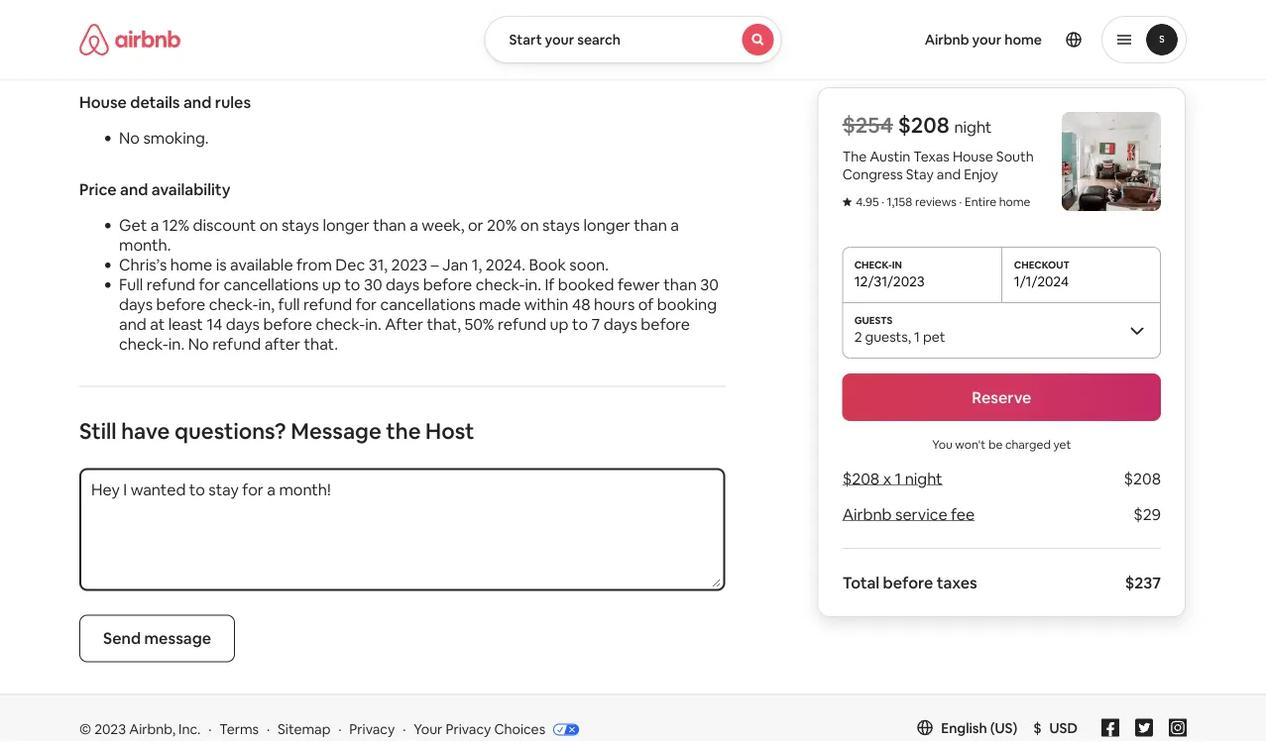 Task type: vqa. For each thing, say whether or not it's contained in the screenshot.
and in the get a 12% discount on stays longer than a week, or 20% on stays longer than a month. chris's home is available from dec 31, 2023 – jan 1, 2024. book soon. full refund for cancellations up to 30 days before check-in. if booked fewer than 30 days before check-in, full refund for cancellations made within 48 hours of booking and at least 14 days before check-in. after that, 50% refund up to 7 days before check-in. no refund after that.
yes



Task type: locate. For each thing, give the bounding box(es) containing it.
is inside "free parking on the premises. check-in time for this home starts at 2:00 pm and checkout is at 11:00 am."
[[552, 41, 563, 62]]

than
[[373, 216, 406, 236], [634, 216, 667, 236], [664, 275, 697, 296]]

refund
[[147, 275, 195, 296], [304, 295, 352, 315], [498, 315, 547, 335], [212, 335, 261, 355]]

in. left if
[[525, 275, 542, 296]]

navigate to twitter image
[[1136, 720, 1154, 738]]

$208 up $29
[[1124, 469, 1162, 489]]

on up available
[[260, 216, 278, 236]]

2 horizontal spatial ·
[[960, 194, 963, 209]]

airbnb for airbnb your home
[[925, 31, 970, 49]]

your inside profile element
[[973, 31, 1002, 49]]

0 horizontal spatial 2023
[[94, 722, 126, 740]]

on right 20%
[[521, 216, 539, 236]]

1 vertical spatial night
[[905, 469, 943, 489]]

than up 31, in the left top of the page
[[373, 216, 406, 236]]

the left host
[[386, 418, 421, 446]]

2 a from the left
[[410, 216, 418, 236]]

than up fewer
[[634, 216, 667, 236]]

check- down available
[[209, 295, 258, 315]]

1 horizontal spatial 30
[[701, 275, 719, 296]]

1 stays from the left
[[282, 216, 319, 236]]

a left 12%
[[150, 216, 159, 236]]

and left rules
[[183, 93, 212, 113]]

0 horizontal spatial $208
[[843, 469, 880, 489]]

50%
[[465, 315, 494, 335]]

airbnb up $254 $208 night
[[925, 31, 970, 49]]

1 your from the left
[[545, 31, 575, 49]]

is
[[552, 41, 563, 62], [216, 255, 227, 276]]

full
[[119, 275, 143, 296]]

1 horizontal spatial $208
[[898, 111, 950, 139]]

start your search button
[[485, 16, 782, 63]]

night up "enjoy"
[[955, 117, 992, 137]]

1 horizontal spatial at
[[370, 41, 385, 62]]

0 horizontal spatial to
[[345, 275, 361, 296]]

privacy left your
[[350, 722, 395, 740]]

$208 left x
[[843, 469, 880, 489]]

1 horizontal spatial for
[[224, 41, 245, 62]]

2 longer from the left
[[584, 216, 631, 236]]

1 horizontal spatial to
[[572, 315, 588, 335]]

days
[[386, 275, 420, 296], [119, 295, 153, 315], [226, 315, 260, 335], [604, 315, 638, 335]]

2 privacy from the left
[[446, 722, 491, 740]]

0 horizontal spatial the
[[235, 21, 260, 42]]

or
[[468, 216, 484, 236]]

texas
[[914, 148, 950, 166]]

airbnb inside profile element
[[925, 31, 970, 49]]

0 vertical spatial to
[[345, 275, 361, 296]]

2023 right ©
[[94, 722, 126, 740]]

and inside get a 12% discount on stays longer than a week, or 20% on stays longer than a month. chris's home is available from dec 31, 2023 – jan 1, 2024. book soon. full refund for cancellations up to 30 days before check-in. if booked fewer than 30 days before check-in, full refund for cancellations made within 48 hours of booking and at least 14 days before check-in. after that, 50% refund up to 7 days before check-in. no refund after that.
[[119, 315, 147, 335]]

house right texas
[[953, 148, 994, 166]]

0 vertical spatial night
[[955, 117, 992, 137]]

󰀄
[[843, 194, 852, 208]]

at left least
[[150, 315, 165, 335]]

hours
[[594, 295, 635, 315]]

check- down full
[[119, 335, 168, 355]]

before
[[423, 275, 472, 296], [156, 295, 205, 315], [263, 315, 312, 335], [641, 315, 690, 335], [883, 573, 934, 593]]

inc.
[[179, 722, 201, 740]]

30
[[364, 275, 382, 296], [701, 275, 719, 296]]

night up service
[[905, 469, 943, 489]]

0 vertical spatial no
[[119, 128, 140, 149]]

airbnb service fee button
[[843, 504, 975, 525]]

0 horizontal spatial your
[[545, 31, 575, 49]]

in.
[[525, 275, 542, 296], [365, 315, 382, 335], [168, 335, 185, 355]]

jan
[[443, 255, 469, 276]]

0 horizontal spatial a
[[150, 216, 159, 236]]

2023
[[391, 255, 428, 276], [94, 722, 126, 740]]

1 horizontal spatial stays
[[543, 216, 580, 236]]

11:00
[[585, 41, 621, 62]]

at left 2:00
[[370, 41, 385, 62]]

longer
[[323, 216, 370, 236], [584, 216, 631, 236]]

1
[[915, 328, 920, 346], [895, 469, 902, 489]]

3 a from the left
[[671, 216, 679, 236]]

house details and rules
[[79, 93, 251, 113]]

that,
[[427, 315, 461, 335]]

home inside airbnb your home link
[[1005, 31, 1043, 49]]

0 vertical spatial 2023
[[391, 255, 428, 276]]

1 horizontal spatial house
[[953, 148, 994, 166]]

checkout
[[480, 41, 549, 62]]

privacy right your
[[446, 722, 491, 740]]

$254 $208 night
[[843, 111, 992, 139]]

is right the start
[[552, 41, 563, 62]]

· right 4.95 at the right
[[882, 194, 885, 209]]

the right time
[[235, 21, 260, 42]]

up right full
[[322, 275, 341, 296]]

check-
[[119, 41, 171, 62]]

$208 up texas
[[898, 111, 950, 139]]

airbnb service fee
[[843, 504, 975, 525]]

0 horizontal spatial at
[[150, 315, 165, 335]]

profile element
[[806, 0, 1187, 79]]

send
[[103, 629, 141, 650]]

a left 'week,'
[[410, 216, 418, 236]]

the
[[843, 148, 867, 166]]

0 vertical spatial the
[[235, 21, 260, 42]]

1 horizontal spatial 2023
[[391, 255, 428, 276]]

sitemap
[[278, 722, 331, 740]]

to left 7
[[572, 315, 588, 335]]

2 your from the left
[[973, 31, 1002, 49]]

on
[[213, 21, 232, 42], [260, 216, 278, 236], [521, 216, 539, 236]]

0 vertical spatial airbnb
[[925, 31, 970, 49]]

airbnb your home
[[925, 31, 1043, 49]]

still
[[79, 418, 117, 446]]

for left this
[[224, 41, 245, 62]]

12/31/2023
[[855, 273, 925, 291]]

choices
[[494, 722, 546, 740]]

1 horizontal spatial night
[[955, 117, 992, 137]]

1 horizontal spatial cancellations
[[380, 295, 476, 315]]

1 privacy from the left
[[350, 722, 395, 740]]

send message
[[103, 629, 211, 650]]

· right inc.
[[208, 722, 212, 740]]

stays
[[282, 216, 319, 236], [543, 216, 580, 236]]

no down details
[[119, 128, 140, 149]]

that.
[[304, 335, 338, 355]]

2023 left "–"
[[391, 255, 428, 276]]

1 vertical spatial up
[[550, 315, 569, 335]]

stays up book
[[543, 216, 580, 236]]

than right of
[[664, 275, 697, 296]]

cancellations down "–"
[[380, 295, 476, 315]]

night inside $254 $208 night
[[955, 117, 992, 137]]

cancellations up after
[[224, 275, 319, 296]]

and down full
[[119, 315, 147, 335]]

price and availability
[[79, 180, 230, 200]]

2 horizontal spatial $208
[[1124, 469, 1162, 489]]

1 vertical spatial 1
[[895, 469, 902, 489]]

1 horizontal spatial your
[[973, 31, 1002, 49]]

no left after
[[188, 335, 209, 355]]

your privacy choices
[[414, 722, 546, 740]]

reserve
[[972, 387, 1032, 408]]

house left details
[[79, 93, 127, 113]]

1 horizontal spatial airbnb
[[925, 31, 970, 49]]

0 vertical spatial house
[[79, 93, 127, 113]]

on right parking
[[213, 21, 232, 42]]

a up the booking
[[671, 216, 679, 236]]

31,
[[369, 255, 388, 276]]

1 horizontal spatial no
[[188, 335, 209, 355]]

1 vertical spatial airbnb
[[843, 504, 892, 525]]

your for airbnb
[[973, 31, 1002, 49]]

days right 14
[[226, 315, 260, 335]]

1 horizontal spatial a
[[410, 216, 418, 236]]

am.
[[624, 41, 653, 62]]

details
[[130, 93, 180, 113]]

is inside get a 12% discount on stays longer than a week, or 20% on stays longer than a month. chris's home is available from dec 31, 2023 – jan 1, 2024. book soon. full refund for cancellations up to 30 days before check-in. if booked fewer than 30 days before check-in, full refund for cancellations made within 48 hours of booking and at least 14 days before check-in. after that, 50% refund up to 7 days before check-in. no refund after that.
[[216, 255, 227, 276]]

and
[[449, 41, 477, 62], [183, 93, 212, 113], [937, 166, 961, 184], [120, 180, 148, 200], [119, 315, 147, 335]]

no smoking.
[[119, 128, 209, 149]]

before down available
[[263, 315, 312, 335]]

your for start
[[545, 31, 575, 49]]

0 horizontal spatial on
[[213, 21, 232, 42]]

1 horizontal spatial is
[[552, 41, 563, 62]]

smoking.
[[143, 128, 209, 149]]

and up get at the top of the page
[[120, 180, 148, 200]]

1 horizontal spatial ·
[[882, 194, 885, 209]]

for inside "free parking on the premises. check-in time for this home starts at 2:00 pm and checkout is at 11:00 am."
[[224, 41, 245, 62]]

to left 31, in the left top of the page
[[345, 275, 361, 296]]

up left 48
[[550, 315, 569, 335]]

1 a from the left
[[150, 216, 159, 236]]

is down discount
[[216, 255, 227, 276]]

airbnb,
[[129, 722, 176, 740]]

© 2023 airbnb, inc.
[[79, 722, 201, 740]]

stays up 'from'
[[282, 216, 319, 236]]

0 horizontal spatial is
[[216, 255, 227, 276]]

free parking on the premises. check-in time for this home starts at 2:00 pm and checkout is at 11:00 am.
[[119, 21, 653, 62]]

1 right x
[[895, 469, 902, 489]]

at left 11:00
[[567, 41, 581, 62]]

0 horizontal spatial longer
[[323, 216, 370, 236]]

0 horizontal spatial airbnb
[[843, 504, 892, 525]]

at
[[370, 41, 385, 62], [567, 41, 581, 62], [150, 315, 165, 335]]

have
[[121, 418, 170, 446]]

host
[[426, 418, 475, 446]]

no inside get a 12% discount on stays longer than a week, or 20% on stays longer than a month. chris's home is available from dec 31, 2023 – jan 1, 2024. book soon. full refund for cancellations up to 30 days before check-in. if booked fewer than 30 days before check-in, full refund for cancellations made within 48 hours of booking and at least 14 days before check-in. after that, 50% refund up to 7 days before check-in. no refund after that.
[[188, 335, 209, 355]]

30 right 'from'
[[364, 275, 382, 296]]

2 30 from the left
[[701, 275, 719, 296]]

$208
[[898, 111, 950, 139], [843, 469, 880, 489], [1124, 469, 1162, 489]]

1 horizontal spatial the
[[386, 418, 421, 446]]

1 vertical spatial the
[[386, 418, 421, 446]]

home inside "free parking on the premises. check-in time for this home starts at 2:00 pm and checkout is at 11:00 am."
[[279, 41, 321, 62]]

airbnb down x
[[843, 504, 892, 525]]

search
[[578, 31, 621, 49]]

2023 inside get a 12% discount on stays longer than a week, or 20% on stays longer than a month. chris's home is available from dec 31, 2023 – jan 1, 2024. book soon. full refund for cancellations up to 30 days before check-in. if booked fewer than 30 days before check-in, full refund for cancellations made within 48 hours of booking and at least 14 days before check-in. after that, 50% refund up to 7 days before check-in. no refund after that.
[[391, 255, 428, 276]]

0 horizontal spatial stays
[[282, 216, 319, 236]]

check- up 50%
[[476, 275, 525, 296]]

0 vertical spatial is
[[552, 41, 563, 62]]

for up 14
[[199, 275, 220, 296]]

in. left after
[[365, 315, 382, 335]]

in,
[[258, 295, 275, 315]]

charged
[[1006, 437, 1051, 453]]

0 horizontal spatial ·
[[208, 722, 212, 740]]

reviews
[[916, 194, 957, 209]]

longer up dec
[[323, 216, 370, 236]]

2 horizontal spatial a
[[671, 216, 679, 236]]

1 right ,
[[915, 328, 920, 346]]

airbnb
[[925, 31, 970, 49], [843, 504, 892, 525]]

1 vertical spatial house
[[953, 148, 994, 166]]

0 horizontal spatial privacy
[[350, 722, 395, 740]]

won't
[[956, 437, 986, 453]]

dec
[[336, 255, 365, 276]]

2 horizontal spatial in.
[[525, 275, 542, 296]]

2:00
[[388, 41, 420, 62]]

1 horizontal spatial longer
[[584, 216, 631, 236]]

4.95
[[856, 194, 879, 209]]

30 right of
[[701, 275, 719, 296]]

and inside the austin texas house south congress stay and enjoy
[[937, 166, 961, 184]]

longer up soon.
[[584, 216, 631, 236]]

navigate to facebook image
[[1102, 720, 1120, 738]]

,
[[908, 328, 912, 346]]

1 30 from the left
[[364, 275, 382, 296]]

up
[[322, 275, 341, 296], [550, 315, 569, 335]]

service
[[896, 504, 948, 525]]

0 horizontal spatial up
[[322, 275, 341, 296]]

for down 31, in the left top of the page
[[356, 295, 377, 315]]

0 horizontal spatial 30
[[364, 275, 382, 296]]

$ usd
[[1034, 720, 1078, 738]]

your
[[545, 31, 575, 49], [973, 31, 1002, 49]]

a
[[150, 216, 159, 236], [410, 216, 418, 236], [671, 216, 679, 236]]

1 horizontal spatial 1
[[915, 328, 920, 346]]

and right pm
[[449, 41, 477, 62]]

and right stay
[[937, 166, 961, 184]]

in. left 14
[[168, 335, 185, 355]]

· left entire
[[960, 194, 963, 209]]

0 horizontal spatial night
[[905, 469, 943, 489]]

your inside "button"
[[545, 31, 575, 49]]

1 vertical spatial no
[[188, 335, 209, 355]]

1 vertical spatial is
[[216, 255, 227, 276]]

1 horizontal spatial privacy
[[446, 722, 491, 740]]

enjoy
[[964, 166, 999, 184]]



Task type: describe. For each thing, give the bounding box(es) containing it.
0 horizontal spatial house
[[79, 93, 127, 113]]

pm
[[423, 41, 446, 62]]

premises.
[[263, 21, 333, 42]]

austin
[[870, 148, 911, 166]]

0 horizontal spatial cancellations
[[224, 275, 319, 296]]

2 horizontal spatial at
[[567, 41, 581, 62]]

Message the host text field
[[83, 473, 722, 588]]

airbnb for airbnb service fee
[[843, 504, 892, 525]]

on inside "free parking on the premises. check-in time for this home starts at 2:00 pm and checkout is at 11:00 am."
[[213, 21, 232, 42]]

$208 x 1 night button
[[843, 469, 943, 489]]

total before taxes
[[843, 573, 978, 593]]

0 vertical spatial 1
[[915, 328, 920, 346]]

2 horizontal spatial for
[[356, 295, 377, 315]]

the austin texas house south congress stay and enjoy
[[843, 148, 1034, 184]]

you won't be charged yet
[[933, 437, 1072, 453]]

of
[[639, 295, 654, 315]]

$208 x 1 night
[[843, 469, 943, 489]]

send message button
[[79, 616, 235, 664]]

rules
[[215, 93, 251, 113]]

time
[[187, 41, 221, 62]]

total
[[843, 573, 880, 593]]

󰀄 4.95 · 1,158 reviews · entire home
[[843, 194, 1031, 209]]

english
[[942, 720, 988, 738]]

taxes
[[937, 573, 978, 593]]

you
[[933, 437, 953, 453]]

1 horizontal spatial on
[[260, 216, 278, 236]]

entire
[[965, 194, 997, 209]]

full
[[278, 295, 300, 315]]

booking
[[657, 295, 717, 315]]

still have questions? message the host
[[79, 418, 475, 446]]

if
[[545, 275, 555, 296]]

before left 14
[[156, 295, 205, 315]]

and inside "free parking on the premises. check-in time for this home starts at 2:00 pm and checkout is at 11:00 am."
[[449, 41, 477, 62]]

1,
[[472, 255, 482, 276]]

guests
[[866, 328, 908, 346]]

this
[[249, 41, 275, 62]]

made
[[479, 295, 521, 315]]

booked
[[558, 275, 615, 296]]

yet
[[1054, 437, 1072, 453]]

soon.
[[570, 255, 609, 276]]

book
[[529, 255, 566, 276]]

0 horizontal spatial no
[[119, 128, 140, 149]]

pet
[[924, 328, 946, 346]]

terms
[[220, 722, 259, 740]]

days right 7
[[604, 315, 638, 335]]

be
[[989, 437, 1003, 453]]

get
[[119, 216, 147, 236]]

48
[[572, 295, 591, 315]]

in
[[171, 41, 184, 62]]

parking
[[155, 21, 210, 42]]

get a 12% discount on stays longer than a week, or 20% on stays longer than a month. chris's home is available from dec 31, 2023 – jan 1, 2024. book soon. full refund for cancellations up to 30 days before check-in. if booked fewer than 30 days before check-in, full refund for cancellations made within 48 hours of booking and at least 14 days before check-in. after that, 50% refund up to 7 days before check-in. no refund after that.
[[119, 216, 719, 355]]

days left "–"
[[386, 275, 420, 296]]

home inside get a 12% discount on stays longer than a week, or 20% on stays longer than a month. chris's home is available from dec 31, 2023 – jan 1, 2024. book soon. full refund for cancellations up to 30 days before check-in. if booked fewer than 30 days before check-in, full refund for cancellations made within 48 hours of booking and at least 14 days before check-in. after that, 50% refund up to 7 days before check-in. no refund after that.
[[170, 255, 212, 276]]

2
[[855, 328, 863, 346]]

–
[[431, 255, 439, 276]]

within
[[525, 295, 569, 315]]

$254
[[843, 111, 894, 139]]

starts
[[324, 41, 366, 62]]

at inside get a 12% discount on stays longer than a week, or 20% on stays longer than a month. chris's home is available from dec 31, 2023 – jan 1, 2024. book soon. full refund for cancellations up to 30 days before check-in. if booked fewer than 30 days before check-in, full refund for cancellations made within 48 hours of booking and at least 14 days before check-in. after that, 50% refund up to 7 days before check-in. no refund after that.
[[150, 315, 165, 335]]

$
[[1034, 720, 1042, 738]]

fee
[[951, 504, 975, 525]]

the inside "free parking on the premises. check-in time for this home starts at 2:00 pm and checkout is at 11:00 am."
[[235, 21, 260, 42]]

2 horizontal spatial on
[[521, 216, 539, 236]]

1 longer from the left
[[323, 216, 370, 236]]

month.
[[119, 236, 171, 256]]

usd
[[1050, 720, 1078, 738]]

days down chris's
[[119, 295, 153, 315]]

1,158
[[887, 194, 913, 209]]

12%
[[163, 216, 190, 236]]

before right total on the right bottom of the page
[[883, 573, 934, 593]]

house inside the austin texas house south congress stay and enjoy
[[953, 148, 994, 166]]

1 vertical spatial to
[[572, 315, 588, 335]]

from
[[297, 255, 332, 276]]

after
[[265, 335, 301, 355]]

before up that,
[[423, 275, 472, 296]]

$29
[[1134, 504, 1162, 525]]

questions?
[[175, 418, 286, 446]]

available
[[230, 255, 293, 276]]

7
[[592, 315, 600, 335]]

airbnb your home link
[[913, 19, 1054, 61]]

message
[[144, 629, 211, 650]]

south
[[997, 148, 1034, 166]]

chris's
[[119, 255, 167, 276]]

availability
[[152, 180, 230, 200]]

0 horizontal spatial in.
[[168, 335, 185, 355]]

2 stays from the left
[[543, 216, 580, 236]]

Start your search search field
[[485, 16, 782, 63]]

©
[[79, 722, 91, 740]]

message
[[291, 418, 382, 446]]

x
[[884, 469, 892, 489]]

1 vertical spatial 2023
[[94, 722, 126, 740]]

english (us) button
[[918, 720, 1018, 738]]

start your search
[[509, 31, 621, 49]]

after
[[385, 315, 423, 335]]

before down fewer
[[641, 315, 690, 335]]

1 horizontal spatial up
[[550, 315, 569, 335]]

english (us)
[[942, 720, 1018, 738]]

navigate to instagram image
[[1170, 720, 1187, 738]]

1/1/2024
[[1015, 273, 1070, 291]]

0 horizontal spatial 1
[[895, 469, 902, 489]]

2024.
[[486, 255, 526, 276]]

your privacy choices link
[[414, 722, 579, 741]]

your
[[414, 722, 443, 740]]

0 vertical spatial up
[[322, 275, 341, 296]]

1 horizontal spatial in.
[[365, 315, 382, 335]]

$208 for $208
[[1124, 469, 1162, 489]]

check- right full
[[316, 315, 365, 335]]

$208 for $208 x 1 night
[[843, 469, 880, 489]]

0 horizontal spatial for
[[199, 275, 220, 296]]



